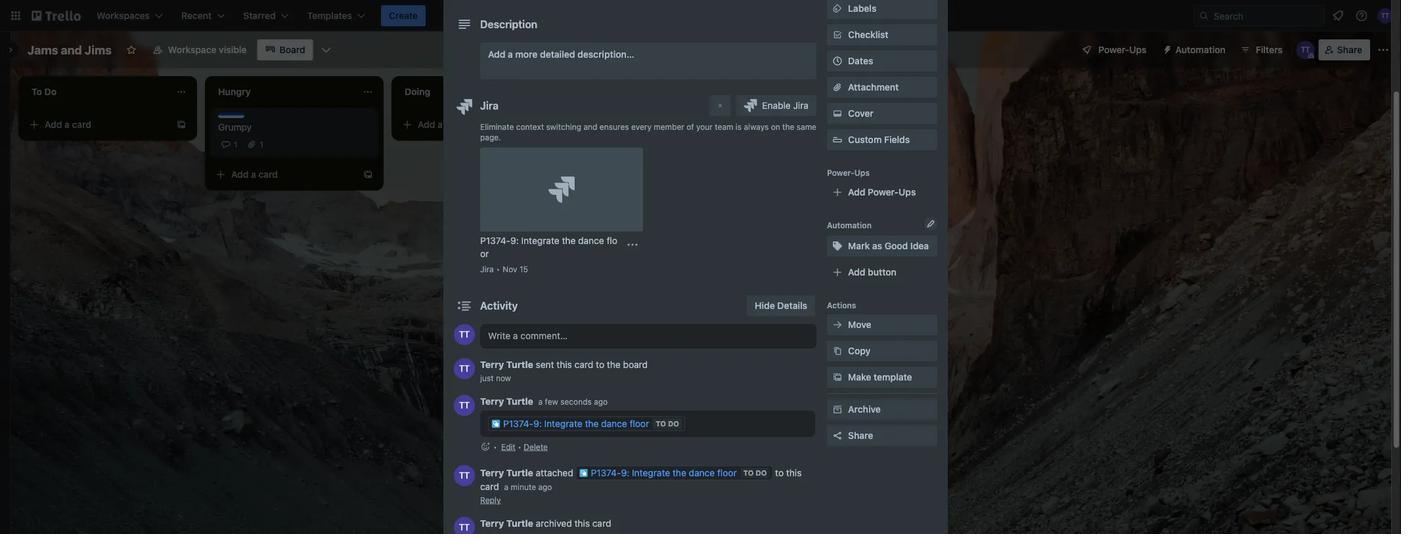 Task type: vqa. For each thing, say whether or not it's contained in the screenshot.
DESCRIPTION
yes



Task type: describe. For each thing, give the bounding box(es) containing it.
sm image for automation
[[1157, 39, 1176, 58]]

show menu image
[[1377, 43, 1390, 57]]

sm image for cover
[[831, 107, 844, 120]]

switch to… image
[[9, 9, 22, 22]]

sm image for make template
[[831, 371, 844, 384]]

detailed
[[540, 49, 575, 60]]

archive link
[[827, 399, 938, 421]]

visible
[[219, 44, 247, 55]]

sm image inside mark as good idea button
[[831, 240, 844, 253]]

flo
[[607, 236, 618, 246]]

this for terry turtle archived this card
[[575, 519, 590, 530]]

turtle for sent
[[506, 360, 533, 371]]

another
[[808, 85, 842, 96]]

add a more detailed description… link
[[480, 43, 817, 80]]

terry for terry turtle a few seconds ago
[[480, 397, 504, 407]]

a inside terry turtle a few seconds ago
[[539, 398, 543, 407]]

more
[[515, 49, 538, 60]]

grumpy link
[[218, 121, 371, 134]]

edit
[[501, 443, 516, 452]]

eliminate context switching and ensures every member of your team is always on the same page.
[[480, 122, 817, 142]]

power-ups inside button
[[1099, 44, 1147, 55]]

switching
[[546, 122, 582, 131]]

terry for terry turtle sent this card to the board just now
[[480, 360, 504, 371]]

dance inside p1374-9: integrate the dance flo or jira • nov 15
[[578, 236, 604, 246]]

of
[[687, 122, 694, 131]]

terry turtle archived this card
[[480, 519, 611, 530]]

turtle for attached
[[506, 468, 533, 479]]

2 vertical spatial integrate
[[632, 468, 670, 479]]

as
[[873, 241, 882, 252]]

share for the bottom share button
[[848, 431, 873, 442]]

dates
[[848, 56, 873, 66]]

sm image for move
[[831, 319, 844, 332]]

labels
[[848, 3, 877, 14]]

15
[[520, 265, 528, 274]]

make template link
[[827, 367, 938, 388]]

just
[[480, 374, 494, 383]]

custom fields button
[[827, 133, 938, 147]]

1 horizontal spatial to
[[744, 469, 754, 478]]

the inside eliminate context switching and ensures every member of your team is always on the same page.
[[783, 122, 795, 131]]

0 vertical spatial share button
[[1319, 39, 1371, 60]]

add button
[[848, 267, 897, 278]]

2 vertical spatial 9:
[[621, 468, 630, 479]]

terry turtle a few seconds ago
[[480, 397, 608, 407]]

context
[[516, 122, 544, 131]]

description
[[480, 18, 538, 31]]

jira inside button
[[793, 100, 809, 111]]

create
[[389, 10, 418, 21]]

star or unstar board image
[[126, 45, 137, 55]]

workspace
[[168, 44, 217, 55]]

cover link
[[827, 103, 938, 124]]

enable
[[762, 100, 791, 111]]

turtle for a
[[506, 397, 533, 407]]

• inside p1374-9: integrate the dance flo or jira • nov 15
[[496, 265, 500, 274]]

activity
[[480, 300, 518, 312]]

and inside eliminate context switching and ensures every member of your team is always on the same page.
[[584, 122, 598, 131]]

1 vertical spatial ups
[[855, 168, 870, 177]]

add a more detailed description…
[[488, 49, 634, 60]]

2 vertical spatial dance
[[689, 468, 715, 479]]

1 vertical spatial share button
[[827, 426, 938, 447]]

card inside "to this card"
[[480, 482, 499, 493]]

1 vertical spatial ago
[[538, 483, 552, 492]]

integrate inside p1374-9: integrate the dance flo or jira • nov 15
[[521, 236, 560, 246]]

on
[[771, 122, 780, 131]]

add power-ups
[[848, 187, 916, 198]]

jims
[[85, 43, 112, 57]]

terry turtle attached
[[480, 468, 576, 479]]

mark as good idea
[[848, 241, 929, 252]]

a minute ago
[[504, 483, 552, 492]]

page.
[[480, 133, 501, 142]]

custom
[[848, 134, 882, 145]]

member
[[654, 122, 685, 131]]

description…
[[578, 49, 634, 60]]

dates button
[[827, 51, 938, 72]]

fields
[[884, 134, 910, 145]]

p1374-9: integrate the dance floor image
[[549, 177, 575, 203]]

labels link
[[827, 0, 938, 19]]

terry turtle sent this card to the board just now
[[480, 360, 648, 383]]

the inside p1374-9: integrate the dance flo or jira • nov 15
[[562, 236, 576, 246]]

delete
[[524, 443, 548, 452]]

p1374- inside p1374-9: integrate the dance flo or jira • nov 15
[[480, 236, 511, 246]]

move
[[848, 320, 872, 331]]

terry for terry turtle attached
[[480, 468, 504, 479]]

move link
[[827, 315, 938, 336]]

or
[[480, 249, 489, 260]]

0 notifications image
[[1331, 8, 1346, 24]]

p1374-9: integrate the dance flo or jira • nov 15
[[480, 236, 618, 274]]

copy
[[848, 346, 871, 357]]

workspace visible button
[[144, 39, 255, 60]]

color: blue, title: none image
[[218, 113, 244, 118]]

eliminate
[[480, 122, 514, 131]]

reply
[[480, 496, 501, 505]]

is
[[736, 122, 742, 131]]

1 horizontal spatial do
[[756, 469, 767, 478]]

now
[[496, 374, 511, 383]]

cover
[[848, 108, 874, 119]]

seconds
[[561, 398, 592, 407]]

button
[[868, 267, 897, 278]]

archived
[[536, 519, 572, 530]]

hide details link
[[747, 296, 815, 317]]

copy link
[[827, 341, 938, 362]]

create button
[[381, 5, 426, 26]]

a minute ago link
[[504, 483, 552, 492]]

9: inside p1374-9: integrate the dance flo or jira • nov 15
[[511, 236, 519, 246]]

nov
[[503, 265, 517, 274]]



Task type: locate. For each thing, give the bounding box(es) containing it.
2 terry from the top
[[480, 397, 504, 407]]

mark as good idea button
[[827, 236, 938, 257]]

sm image inside checklist link
[[831, 28, 844, 41]]

and left jims
[[61, 43, 82, 57]]

1 horizontal spatial floor
[[717, 468, 737, 479]]

details
[[778, 301, 808, 311]]

1 vertical spatial this
[[786, 468, 802, 479]]

hide details
[[755, 301, 808, 311]]

delete link
[[524, 443, 548, 452]]

sm image inside make template link
[[831, 371, 844, 384]]

ups up add power-ups in the right of the page
[[855, 168, 870, 177]]

the inside terry turtle sent this card to the board just now
[[607, 360, 621, 371]]

0 vertical spatial share
[[1338, 44, 1363, 55]]

1 vertical spatial •
[[518, 443, 522, 452]]

actions
[[827, 301, 856, 310]]

Write a comment text field
[[480, 325, 817, 348]]

2 turtle from the top
[[506, 397, 533, 407]]

2 horizontal spatial power-
[[1099, 44, 1130, 55]]

0 horizontal spatial automation
[[827, 221, 872, 230]]

few
[[545, 398, 558, 407]]

0 vertical spatial integrate
[[521, 236, 560, 246]]

turtle
[[506, 360, 533, 371], [506, 397, 533, 407], [506, 468, 533, 479], [506, 519, 533, 530]]

0 horizontal spatial ago
[[538, 483, 552, 492]]

share down archive
[[848, 431, 873, 442]]

automation up mark
[[827, 221, 872, 230]]

make template
[[848, 372, 912, 383]]

team
[[715, 122, 734, 131]]

1 horizontal spatial •
[[518, 443, 522, 452]]

turtle inside terry turtle sent this card to the board just now
[[506, 360, 533, 371]]

power- inside button
[[1099, 44, 1130, 55]]

ups left automation button
[[1130, 44, 1147, 55]]

• left nov
[[496, 265, 500, 274]]

sm image inside archive link
[[831, 403, 844, 417]]

1 vertical spatial do
[[756, 469, 767, 478]]

1 down grumpy link
[[260, 140, 264, 149]]

share
[[1338, 44, 1363, 55], [848, 431, 873, 442]]

add a card button
[[24, 114, 171, 135], [397, 114, 544, 135], [583, 114, 731, 135], [210, 164, 357, 185]]

turtle up now on the bottom left of the page
[[506, 360, 533, 371]]

filters
[[1256, 44, 1283, 55]]

always
[[744, 122, 769, 131]]

p1374-9: integrate the dance floor
[[503, 419, 649, 430], [591, 468, 737, 479]]

attachment button
[[827, 77, 938, 98]]

hide
[[755, 301, 775, 311]]

to this card
[[480, 468, 802, 493]]

1 horizontal spatial ago
[[594, 398, 608, 407]]

good
[[885, 241, 908, 252]]

turtle left 'archived'
[[506, 519, 533, 530]]

open information menu image
[[1356, 9, 1369, 22]]

0 vertical spatial ago
[[594, 398, 608, 407]]

enable jira button
[[736, 95, 817, 116]]

share button
[[1319, 39, 1371, 60], [827, 426, 938, 447]]

create from template… image
[[176, 120, 187, 130], [549, 120, 560, 130], [736, 120, 746, 130], [363, 170, 373, 180]]

sm image left archive
[[831, 403, 844, 417]]

0 vertical spatial do
[[668, 420, 679, 429]]

p1374- up or
[[480, 236, 511, 246]]

1 vertical spatial to do
[[744, 469, 767, 478]]

0 horizontal spatial floor
[[630, 419, 649, 430]]

jira up same
[[793, 100, 809, 111]]

1 turtle from the top
[[506, 360, 533, 371]]

1 terry from the top
[[480, 360, 504, 371]]

board link
[[257, 39, 313, 60]]

1 vertical spatial dance
[[601, 419, 627, 430]]

3 turtle from the top
[[506, 468, 533, 479]]

Board name text field
[[21, 39, 118, 60]]

turtle down now on the bottom left of the page
[[506, 397, 533, 407]]

1 down grumpy
[[234, 140, 238, 149]]

3 sm image from the top
[[831, 240, 844, 253]]

sm image inside labels link
[[831, 2, 844, 15]]

0 vertical spatial automation
[[1176, 44, 1226, 55]]

sm image left mark
[[831, 240, 844, 253]]

1 1 from the left
[[234, 140, 238, 149]]

card inside terry turtle sent this card to the board just now
[[575, 360, 594, 371]]

terry turtle (terryturtle) image for archived this card
[[454, 518, 475, 535]]

0 vertical spatial 9:
[[511, 236, 519, 246]]

your
[[696, 122, 713, 131]]

2 vertical spatial sm image
[[831, 403, 844, 417]]

2 horizontal spatial ups
[[1130, 44, 1147, 55]]

sm image right power-ups button
[[1157, 39, 1176, 58]]

terry inside terry turtle sent this card to the board just now
[[480, 360, 504, 371]]

2 horizontal spatial 9:
[[621, 468, 630, 479]]

6 sm image from the top
[[831, 371, 844, 384]]

0 vertical spatial power-ups
[[1099, 44, 1147, 55]]

0 horizontal spatial share button
[[827, 426, 938, 447]]

automation inside button
[[1176, 44, 1226, 55]]

add reaction image
[[480, 441, 491, 454]]

grumpy
[[218, 122, 252, 133]]

0 vertical spatial floor
[[630, 419, 649, 430]]

archive
[[848, 404, 881, 415]]

0 horizontal spatial 1
[[234, 140, 238, 149]]

1 horizontal spatial ups
[[899, 187, 916, 198]]

share for the topmost share button
[[1338, 44, 1363, 55]]

sm image for checklist
[[831, 28, 844, 41]]

idea
[[911, 241, 929, 252]]

1 vertical spatial and
[[584, 122, 598, 131]]

1 vertical spatial to
[[775, 468, 784, 479]]

1 vertical spatial to
[[744, 469, 754, 478]]

terry down the "reply"
[[480, 519, 504, 530]]

4 sm image from the top
[[831, 319, 844, 332]]

2 1 from the left
[[260, 140, 264, 149]]

5 sm image from the top
[[831, 345, 844, 358]]

ago inside terry turtle a few seconds ago
[[594, 398, 608, 407]]

and left ensures
[[584, 122, 598, 131]]

minute
[[511, 483, 536, 492]]

terry turtle (terryturtle) image
[[1378, 8, 1394, 24], [454, 325, 475, 346]]

1 vertical spatial terry turtle (terryturtle) image
[[454, 325, 475, 346]]

1 vertical spatial automation
[[827, 221, 872, 230]]

ago down attached
[[538, 483, 552, 492]]

0 horizontal spatial ups
[[855, 168, 870, 177]]

board
[[280, 44, 305, 55]]

0 vertical spatial to do
[[656, 420, 679, 429]]

sm image
[[831, 28, 844, 41], [831, 107, 844, 120], [831, 240, 844, 253], [831, 319, 844, 332], [831, 345, 844, 358], [831, 371, 844, 384]]

customize views image
[[320, 43, 333, 57]]

1 vertical spatial floor
[[717, 468, 737, 479]]

automation down search image
[[1176, 44, 1226, 55]]

edit • delete
[[501, 443, 548, 452]]

1 horizontal spatial automation
[[1176, 44, 1226, 55]]

sm image inside move link
[[831, 319, 844, 332]]

attached
[[536, 468, 573, 479]]

every
[[631, 122, 652, 131]]

automation button
[[1157, 39, 1234, 60]]

search image
[[1199, 11, 1210, 21]]

1 horizontal spatial and
[[584, 122, 598, 131]]

2 horizontal spatial this
[[786, 468, 802, 479]]

0 vertical spatial ups
[[1130, 44, 1147, 55]]

floor
[[630, 419, 649, 430], [717, 468, 737, 479]]

and
[[61, 43, 82, 57], [584, 122, 598, 131]]

power-ups button
[[1073, 39, 1155, 60]]

jira inside p1374-9: integrate the dance flo or jira • nov 15
[[480, 265, 494, 274]]

jira down or
[[480, 265, 494, 274]]

share left show menu image
[[1338, 44, 1363, 55]]

terry down just now link
[[480, 397, 504, 407]]

Search field
[[1210, 6, 1325, 26]]

ups inside power-ups button
[[1130, 44, 1147, 55]]

0 vertical spatial to
[[656, 420, 666, 429]]

ups
[[1130, 44, 1147, 55], [855, 168, 870, 177], [899, 187, 916, 198]]

1 horizontal spatial power-ups
[[1099, 44, 1147, 55]]

ups down "fields"
[[899, 187, 916, 198]]

0 vertical spatial power-
[[1099, 44, 1130, 55]]

turtle up minute
[[506, 468, 533, 479]]

add button button
[[827, 262, 938, 283]]

sm image left labels
[[831, 2, 844, 15]]

this for terry turtle sent this card to the board just now
[[557, 360, 572, 371]]

workspace visible
[[168, 44, 247, 55]]

1 vertical spatial p1374-
[[503, 419, 534, 430]]

custom fields
[[848, 134, 910, 145]]

ago right "seconds"
[[594, 398, 608, 407]]

turtle for archived
[[506, 519, 533, 530]]

0 vertical spatial this
[[557, 360, 572, 371]]

add a card
[[45, 119, 91, 130], [418, 119, 465, 130], [604, 119, 651, 130], [231, 169, 278, 180]]

terry down add reaction image
[[480, 468, 504, 479]]

1 vertical spatial share
[[848, 431, 873, 442]]

0 horizontal spatial to
[[656, 420, 666, 429]]

jira up eliminate
[[480, 100, 499, 112]]

jams
[[28, 43, 58, 57]]

to do
[[656, 420, 679, 429], [744, 469, 767, 478]]

1 horizontal spatial share button
[[1319, 39, 1371, 60]]

power-ups
[[1099, 44, 1147, 55], [827, 168, 870, 177]]

1 horizontal spatial to
[[775, 468, 784, 479]]

edit link
[[501, 443, 516, 452]]

2 vertical spatial p1374-
[[591, 468, 621, 479]]

share button down archive link
[[827, 426, 938, 447]]

ups inside add power-ups link
[[899, 187, 916, 198]]

0 vertical spatial dance
[[578, 236, 604, 246]]

sm image inside automation button
[[1157, 39, 1176, 58]]

0 vertical spatial p1374-9: integrate the dance floor
[[503, 419, 649, 430]]

3 terry from the top
[[480, 468, 504, 479]]

2 vertical spatial ups
[[899, 187, 916, 198]]

sm image down actions
[[831, 319, 844, 332]]

1 vertical spatial p1374-9: integrate the dance floor
[[591, 468, 737, 479]]

sm image
[[831, 2, 844, 15], [1157, 39, 1176, 58], [831, 403, 844, 417]]

1 horizontal spatial to do
[[744, 469, 767, 478]]

terry turtle (terryturtle) image for sent this card to the board
[[454, 359, 475, 380]]

make
[[848, 372, 872, 383]]

to inside "to this card"
[[775, 468, 784, 479]]

1 horizontal spatial 9:
[[534, 419, 542, 430]]

terry up just now link
[[480, 360, 504, 371]]

this inside "to this card"
[[786, 468, 802, 479]]

0 horizontal spatial to do
[[656, 420, 679, 429]]

dance
[[578, 236, 604, 246], [601, 419, 627, 430], [689, 468, 715, 479]]

4 turtle from the top
[[506, 519, 533, 530]]

and inside board name text box
[[61, 43, 82, 57]]

a few seconds ago link
[[539, 398, 608, 407]]

2 vertical spatial this
[[575, 519, 590, 530]]

0 horizontal spatial share
[[848, 431, 873, 442]]

•
[[496, 265, 500, 274], [518, 443, 522, 452]]

1 horizontal spatial 1
[[260, 140, 264, 149]]

board
[[623, 360, 648, 371]]

1 vertical spatial integrate
[[544, 419, 583, 430]]

1 horizontal spatial power-
[[868, 187, 899, 198]]

sm image left 'copy'
[[831, 345, 844, 358]]

sm image for archive
[[831, 403, 844, 417]]

sent
[[536, 360, 554, 371]]

share button down 0 notifications icon
[[1319, 39, 1371, 60]]

integrate
[[521, 236, 560, 246], [544, 419, 583, 430], [632, 468, 670, 479]]

terry turtle (terryturtle) image for attached
[[454, 466, 475, 487]]

1 vertical spatial sm image
[[1157, 39, 1176, 58]]

0 vertical spatial terry turtle (terryturtle) image
[[1378, 8, 1394, 24]]

sm image for copy
[[831, 345, 844, 358]]

card
[[72, 119, 91, 130], [445, 119, 465, 130], [632, 119, 651, 130], [259, 169, 278, 180], [575, 360, 594, 371], [480, 482, 499, 493], [593, 519, 611, 530]]

add another list button
[[765, 76, 944, 105]]

0 vertical spatial to
[[596, 360, 605, 371]]

0 vertical spatial sm image
[[831, 2, 844, 15]]

same
[[797, 122, 817, 131]]

0 horizontal spatial 9:
[[511, 236, 519, 246]]

enable jira
[[762, 100, 809, 111]]

add another list
[[788, 85, 857, 96]]

sm image inside cover link
[[831, 107, 844, 120]]

4 terry from the top
[[480, 519, 504, 530]]

mark
[[848, 241, 870, 252]]

automation
[[1176, 44, 1226, 55], [827, 221, 872, 230]]

2 sm image from the top
[[831, 107, 844, 120]]

primary element
[[0, 0, 1402, 32]]

1 horizontal spatial this
[[575, 519, 590, 530]]

terry for terry turtle archived this card
[[480, 519, 504, 530]]

0 horizontal spatial this
[[557, 360, 572, 371]]

1 vertical spatial power-
[[827, 168, 855, 177]]

0 horizontal spatial do
[[668, 420, 679, 429]]

to inside terry turtle sent this card to the board just now
[[596, 360, 605, 371]]

terry
[[480, 360, 504, 371], [480, 397, 504, 407], [480, 468, 504, 479], [480, 519, 504, 530]]

add power-ups link
[[827, 182, 938, 203]]

0 horizontal spatial and
[[61, 43, 82, 57]]

0 horizontal spatial power-
[[827, 168, 855, 177]]

filters button
[[1236, 39, 1287, 60]]

power-
[[1099, 44, 1130, 55], [827, 168, 855, 177], [868, 187, 899, 198]]

sm image for labels
[[831, 2, 844, 15]]

0 vertical spatial p1374-
[[480, 236, 511, 246]]

1
[[234, 140, 238, 149], [260, 140, 264, 149]]

• right edit
[[518, 443, 522, 452]]

2 vertical spatial power-
[[868, 187, 899, 198]]

checklist
[[848, 29, 889, 40]]

ensures
[[600, 122, 629, 131]]

terry turtle (terryturtle) image
[[1297, 41, 1315, 59], [454, 359, 475, 380], [454, 396, 475, 417], [454, 466, 475, 487], [454, 518, 475, 535]]

0 vertical spatial and
[[61, 43, 82, 57]]

1 horizontal spatial share
[[1338, 44, 1363, 55]]

template
[[874, 372, 912, 383]]

just now link
[[480, 374, 511, 383]]

sm image inside copy link
[[831, 345, 844, 358]]

sm image left checklist
[[831, 28, 844, 41]]

sm image left cover
[[831, 107, 844, 120]]

1 vertical spatial 9:
[[534, 419, 542, 430]]

1 vertical spatial power-ups
[[827, 168, 870, 177]]

0 horizontal spatial to
[[596, 360, 605, 371]]

reply link
[[480, 496, 501, 505]]

sm image left make
[[831, 371, 844, 384]]

0 horizontal spatial •
[[496, 265, 500, 274]]

attachment
[[848, 82, 899, 93]]

1 sm image from the top
[[831, 28, 844, 41]]

0 vertical spatial •
[[496, 265, 500, 274]]

0 horizontal spatial power-ups
[[827, 168, 870, 177]]

jams and jims
[[28, 43, 112, 57]]

p1374- right attached
[[591, 468, 621, 479]]

this
[[557, 360, 572, 371], [786, 468, 802, 479], [575, 519, 590, 530]]

this inside terry turtle sent this card to the board just now
[[557, 360, 572, 371]]

0 horizontal spatial terry turtle (terryturtle) image
[[454, 325, 475, 346]]

p1374- up edit • delete
[[503, 419, 534, 430]]

1 horizontal spatial terry turtle (terryturtle) image
[[1378, 8, 1394, 24]]



